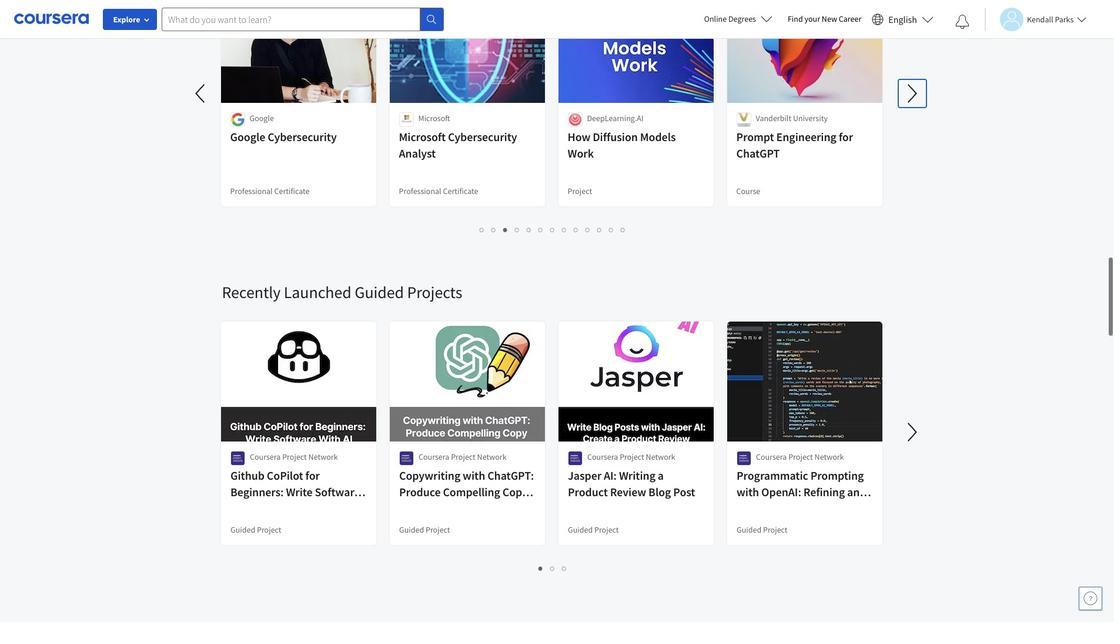 Task type: describe. For each thing, give the bounding box(es) containing it.
project down sells
[[425, 525, 450, 535]]

coursera project network for with
[[418, 452, 506, 462]]

projects
[[407, 282, 462, 303]]

writing
[[619, 468, 655, 483]]

1 horizontal spatial 3 button
[[559, 562, 570, 575]]

guided project for jasper ai: writing a product review blog post
[[568, 525, 619, 535]]

2 for leftmost 3 button
[[492, 224, 496, 235]]

0 vertical spatial 1
[[480, 224, 485, 235]]

project down work
[[568, 186, 592, 196]]

10
[[586, 224, 595, 235]]

explore button
[[103, 9, 157, 30]]

coursera project network image for github copilot for beginners: write software with ai
[[230, 451, 245, 466]]

network for copilot
[[308, 452, 338, 462]]

programmatic prompting with openai: refining and filtering
[[737, 468, 866, 516]]

prompting
[[810, 468, 864, 483]]

certificate for google
[[274, 186, 310, 196]]

guided for jasper ai: writing a product review blog post
[[568, 525, 593, 535]]

programmatic
[[737, 468, 808, 483]]

for for copilot
[[305, 468, 320, 483]]

microsoft for microsoft cybersecurity analyst
[[399, 129, 446, 144]]

product
[[568, 485, 608, 499]]

models
[[640, 129, 676, 144]]

google for google
[[250, 113, 274, 123]]

cybersecurity for microsoft cybersecurity analyst
[[448, 129, 517, 144]]

find
[[788, 14, 803, 24]]

that
[[399, 501, 422, 516]]

guided for copywriting with chatgpt: produce compelling copy that sells
[[399, 525, 424, 535]]

network for ai:
[[646, 452, 675, 462]]

11
[[597, 224, 607, 235]]

with inside copywriting with chatgpt: produce compelling copy that sells
[[463, 468, 485, 483]]

parks
[[1055, 14, 1074, 24]]

3 for right 3 button
[[562, 563, 567, 574]]

coursera for programmatic
[[756, 452, 787, 462]]

english
[[889, 13, 917, 25]]

how diffusion models work
[[568, 129, 676, 161]]

ai:
[[604, 468, 617, 483]]

jasper
[[568, 468, 601, 483]]

professional certificate for microsoft
[[399, 186, 478, 196]]

work
[[568, 146, 594, 161]]

deeplearning.ai
[[587, 113, 644, 123]]

copywriting with chatgpt: produce compelling copy that sells
[[399, 468, 534, 516]]

3 for leftmost 3 button
[[503, 224, 508, 235]]

8
[[562, 224, 567, 235]]

coursera for copywriting
[[418, 452, 449, 462]]

course
[[737, 186, 761, 196]]

find your new career
[[788, 14, 862, 24]]

copilot
[[267, 468, 303, 483]]

github copilot for beginners: write software with ai
[[230, 468, 360, 516]]

6
[[539, 224, 543, 235]]

kendall parks
[[1027, 14, 1074, 24]]

recently launched guided projects
[[222, 282, 462, 303]]

kendall
[[1027, 14, 1054, 24]]

microsoft for microsoft
[[418, 113, 450, 123]]

refining
[[803, 485, 845, 499]]

13 button
[[617, 223, 630, 236]]

guided left projects
[[355, 282, 404, 303]]

1 button for leftmost 3 button
[[476, 223, 488, 236]]

guided for github copilot for beginners: write software with ai
[[230, 525, 255, 535]]

1 button for right 3 button
[[535, 562, 547, 575]]

new
[[822, 14, 837, 24]]

guided project for copywriting with chatgpt: produce compelling copy that sells
[[399, 525, 450, 535]]

and
[[847, 485, 866, 499]]

professional for google cybersecurity
[[230, 186, 273, 196]]

produce
[[399, 485, 440, 499]]

12
[[609, 224, 619, 235]]

software
[[315, 485, 360, 499]]

prompt
[[737, 129, 774, 144]]

next slide image
[[898, 79, 927, 108]]

9
[[574, 224, 579, 235]]

vanderbilt university
[[756, 113, 828, 123]]

prompt engineering for chatgpt
[[737, 129, 853, 161]]

project up the writing
[[620, 452, 644, 462]]

filtering
[[737, 501, 779, 516]]

coursera project network for ai:
[[587, 452, 675, 462]]

compelling
[[443, 485, 500, 499]]

analyst
[[399, 146, 436, 161]]

project down ai at the left of page
[[257, 525, 281, 535]]

2 for right 3 button
[[550, 563, 555, 574]]

find your new career link
[[782, 12, 868, 26]]

copy
[[502, 485, 528, 499]]

a
[[658, 468, 664, 483]]

chatgpt
[[737, 146, 780, 161]]

engineering
[[777, 129, 837, 144]]

7
[[550, 224, 555, 235]]

6 button
[[535, 223, 547, 236]]

beginners:
[[230, 485, 283, 499]]

with
[[230, 501, 253, 516]]

deeplearning.ai image
[[568, 112, 583, 127]]

coursera for jasper
[[587, 452, 618, 462]]

online
[[704, 14, 727, 24]]

kendall parks button
[[985, 7, 1087, 31]]

google cybersecurity
[[230, 129, 337, 144]]

microsoft image
[[399, 112, 414, 127]]

copywriting
[[399, 468, 460, 483]]

degrees
[[729, 14, 756, 24]]



Task type: locate. For each thing, give the bounding box(es) containing it.
with inside "programmatic prompting with openai: refining and filtering"
[[737, 485, 759, 499]]

1 vertical spatial 3 button
[[559, 562, 570, 575]]

guided
[[355, 282, 404, 303], [230, 525, 255, 535], [399, 525, 424, 535], [568, 525, 593, 535], [737, 525, 761, 535]]

cybersecurity inside microsoft cybersecurity analyst
[[448, 129, 517, 144]]

0 vertical spatial list
[[222, 223, 884, 236]]

4 guided project from the left
[[737, 525, 788, 535]]

1 horizontal spatial professional certificate
[[399, 186, 478, 196]]

professional certificate for google
[[230, 186, 310, 196]]

1 vertical spatial 1 button
[[535, 562, 547, 575]]

2 inside recently launched guided projects carousel element
[[550, 563, 555, 574]]

cybersecurity for google cybersecurity
[[268, 129, 337, 144]]

sells
[[424, 501, 448, 516]]

write
[[286, 485, 312, 499]]

3
[[503, 224, 508, 235], [562, 563, 567, 574]]

0 horizontal spatial cybersecurity
[[268, 129, 337, 144]]

1 coursera project network image from the left
[[230, 451, 245, 466]]

guided project down sells
[[399, 525, 450, 535]]

career
[[839, 14, 862, 24]]

2 button inside recently launched guided projects carousel element
[[547, 562, 559, 575]]

1 vertical spatial google
[[230, 129, 265, 144]]

1 horizontal spatial cybersecurity
[[448, 129, 517, 144]]

recently
[[222, 282, 281, 303]]

8 button
[[559, 223, 570, 236]]

guided down with in the bottom left of the page
[[230, 525, 255, 535]]

guided for programmatic prompting with openai: refining and filtering
[[737, 525, 761, 535]]

english button
[[868, 0, 939, 38]]

guided project for programmatic prompting with openai: refining and filtering
[[737, 525, 788, 535]]

1 button inside recently launched guided projects carousel element
[[535, 562, 547, 575]]

0 horizontal spatial 3
[[503, 224, 508, 235]]

1 coursera from the left
[[250, 452, 280, 462]]

explore
[[113, 14, 140, 25]]

0 horizontal spatial professional
[[230, 186, 273, 196]]

github
[[230, 468, 264, 483]]

coursera project network for prompting
[[756, 452, 844, 462]]

1 professional certificate from the left
[[230, 186, 310, 196]]

1 certificate from the left
[[274, 186, 310, 196]]

certificate down google cybersecurity
[[274, 186, 310, 196]]

coursera project network up copilot at left bottom
[[250, 452, 338, 462]]

What do you want to learn? text field
[[162, 7, 420, 31]]

2 coursera from the left
[[418, 452, 449, 462]]

university
[[793, 113, 828, 123]]

project up copywriting with chatgpt: produce compelling copy that sells
[[451, 452, 475, 462]]

ai
[[256, 501, 265, 516]]

1 vertical spatial with
[[737, 485, 759, 499]]

1 horizontal spatial 3
[[562, 563, 567, 574]]

network for with
[[477, 452, 506, 462]]

coursera project network image for copywriting with chatgpt: produce compelling copy that sells
[[399, 451, 414, 466]]

guided down 'that' in the bottom of the page
[[399, 525, 424, 535]]

0 horizontal spatial professional certificate
[[230, 186, 310, 196]]

jasper ai: writing a product review blog post
[[568, 468, 695, 499]]

3 coursera from the left
[[587, 452, 618, 462]]

4 coursera project network from the left
[[756, 452, 844, 462]]

2 network from the left
[[477, 452, 506, 462]]

certificate down microsoft cybersecurity analyst
[[443, 186, 478, 196]]

online degrees button
[[695, 6, 782, 32]]

online degrees
[[704, 14, 756, 24]]

1 horizontal spatial professional
[[399, 186, 441, 196]]

0 horizontal spatial coursera project network image
[[230, 451, 245, 466]]

2 guided project from the left
[[399, 525, 450, 535]]

1 button
[[476, 223, 488, 236], [535, 562, 547, 575]]

coursera project network up copywriting with chatgpt: produce compelling copy that sells
[[418, 452, 506, 462]]

guided project
[[230, 525, 281, 535], [399, 525, 450, 535], [568, 525, 619, 535], [737, 525, 788, 535]]

coursera project network image
[[230, 451, 245, 466], [399, 451, 414, 466], [568, 451, 583, 466]]

coursera project network up programmatic
[[756, 452, 844, 462]]

coursera project network image up copywriting
[[399, 451, 414, 466]]

0 vertical spatial google
[[250, 113, 274, 123]]

1 vertical spatial microsoft
[[399, 129, 446, 144]]

guided project down ai at the left of page
[[230, 525, 281, 535]]

1 horizontal spatial with
[[737, 485, 759, 499]]

for inside 'prompt engineering for chatgpt'
[[839, 129, 853, 144]]

guided project down filtering
[[737, 525, 788, 535]]

with
[[463, 468, 485, 483], [737, 485, 759, 499]]

3 network from the left
[[646, 452, 675, 462]]

2
[[492, 224, 496, 235], [550, 563, 555, 574]]

for up write
[[305, 468, 320, 483]]

list
[[222, 223, 884, 236], [222, 562, 884, 575]]

professional
[[230, 186, 273, 196], [399, 186, 441, 196]]

microsoft inside microsoft cybersecurity analyst
[[399, 129, 446, 144]]

3 coursera project network from the left
[[587, 452, 675, 462]]

project down filtering
[[763, 525, 788, 535]]

0 vertical spatial for
[[839, 129, 853, 144]]

2 button for 1 button related to leftmost 3 button
[[488, 223, 500, 236]]

with up filtering
[[737, 485, 759, 499]]

coursera up ai:
[[587, 452, 618, 462]]

google right google image at the left of page
[[250, 113, 274, 123]]

1 vertical spatial 3
[[562, 563, 567, 574]]

3 button
[[500, 223, 512, 236], [559, 562, 570, 575]]

1 professional from the left
[[230, 186, 273, 196]]

0 horizontal spatial 1
[[480, 224, 485, 235]]

10 button
[[582, 223, 595, 236]]

google down google image at the left of page
[[230, 129, 265, 144]]

review
[[610, 485, 646, 499]]

4
[[515, 224, 520, 235]]

microsoft
[[418, 113, 450, 123], [399, 129, 446, 144]]

4 button
[[512, 223, 523, 236]]

how
[[568, 129, 591, 144]]

9 button
[[570, 223, 582, 236]]

1
[[480, 224, 485, 235], [539, 563, 543, 574]]

10 11 12 13
[[586, 224, 630, 235]]

12 button
[[606, 223, 619, 236]]

professional certificate down analyst
[[399, 186, 478, 196]]

network up prompting
[[815, 452, 844, 462]]

3 coursera project network image from the left
[[568, 451, 583, 466]]

google for google cybersecurity
[[230, 129, 265, 144]]

for
[[839, 129, 853, 144], [305, 468, 320, 483]]

coursera project network
[[250, 452, 338, 462], [418, 452, 506, 462], [587, 452, 675, 462], [756, 452, 844, 462]]

microsoft right microsoft icon
[[418, 113, 450, 123]]

1 list from the top
[[222, 223, 884, 236]]

1 guided project from the left
[[230, 525, 281, 535]]

next slide image
[[898, 418, 927, 446]]

0 horizontal spatial 2 button
[[488, 223, 500, 236]]

vanderbilt university image
[[737, 112, 751, 127]]

launched
[[284, 282, 352, 303]]

5
[[527, 224, 532, 235]]

network
[[308, 452, 338, 462], [477, 452, 506, 462], [646, 452, 675, 462], [815, 452, 844, 462]]

4 network from the left
[[815, 452, 844, 462]]

1 horizontal spatial 1 button
[[535, 562, 547, 575]]

0 vertical spatial 3 button
[[500, 223, 512, 236]]

help center image
[[1084, 592, 1098, 606]]

diffusion
[[593, 129, 638, 144]]

3 inside recently launched guided projects carousel element
[[562, 563, 567, 574]]

coursera project network image up jasper
[[568, 451, 583, 466]]

guided project down product
[[568, 525, 619, 535]]

project
[[568, 186, 592, 196], [282, 452, 307, 462], [451, 452, 475, 462], [620, 452, 644, 462], [788, 452, 813, 462], [257, 525, 281, 535], [425, 525, 450, 535], [594, 525, 619, 535], [763, 525, 788, 535]]

google image
[[230, 112, 245, 127]]

vanderbilt
[[756, 113, 792, 123]]

1 coursera project network from the left
[[250, 452, 338, 462]]

your
[[805, 14, 820, 24]]

1 inside recently launched guided projects carousel element
[[539, 563, 543, 574]]

0 vertical spatial 1 button
[[476, 223, 488, 236]]

2 list from the top
[[222, 562, 884, 575]]

microsoft cybersecurity analyst
[[399, 129, 517, 161]]

cybersecurity
[[268, 129, 337, 144], [448, 129, 517, 144]]

previous slide image
[[187, 79, 215, 108]]

coursera project network image for jasper ai: writing a product review blog post
[[568, 451, 583, 466]]

network up software
[[308, 452, 338, 462]]

None search field
[[162, 7, 444, 31]]

1 cybersecurity from the left
[[268, 129, 337, 144]]

1 vertical spatial 2
[[550, 563, 555, 574]]

11 button
[[594, 223, 607, 236]]

coursera project network for copilot
[[250, 452, 338, 462]]

with up compelling
[[463, 468, 485, 483]]

blog
[[648, 485, 671, 499]]

0 horizontal spatial for
[[305, 468, 320, 483]]

4 coursera from the left
[[756, 452, 787, 462]]

certificate
[[274, 186, 310, 196], [443, 186, 478, 196]]

2 certificate from the left
[[443, 186, 478, 196]]

coursera up github
[[250, 452, 280, 462]]

0 vertical spatial microsoft
[[418, 113, 450, 123]]

coursera
[[250, 452, 280, 462], [418, 452, 449, 462], [587, 452, 618, 462], [756, 452, 787, 462]]

coursera project network image
[[737, 451, 751, 466]]

0 horizontal spatial 1 button
[[476, 223, 488, 236]]

3 guided project from the left
[[568, 525, 619, 535]]

network for prompting
[[815, 452, 844, 462]]

2 coursera project network from the left
[[418, 452, 506, 462]]

1 network from the left
[[308, 452, 338, 462]]

professional certificate down google cybersecurity
[[230, 186, 310, 196]]

coursera for github
[[250, 452, 280, 462]]

coursera project network up the writing
[[587, 452, 675, 462]]

for right engineering
[[839, 129, 853, 144]]

1 vertical spatial 2 button
[[547, 562, 559, 575]]

0 vertical spatial with
[[463, 468, 485, 483]]

guided project for github copilot for beginners: write software with ai
[[230, 525, 281, 535]]

0 horizontal spatial 3 button
[[500, 223, 512, 236]]

recently launched guided projects carousel element
[[216, 246, 1114, 585]]

microsoft up analyst
[[399, 129, 446, 144]]

openai:
[[761, 485, 801, 499]]

1 vertical spatial 1
[[539, 563, 543, 574]]

professional certificate
[[230, 186, 310, 196], [399, 186, 478, 196]]

for inside github copilot for beginners: write software with ai
[[305, 468, 320, 483]]

2 professional certificate from the left
[[399, 186, 478, 196]]

professional for microsoft cybersecurity analyst
[[399, 186, 441, 196]]

post
[[673, 485, 695, 499]]

for for engineering
[[839, 129, 853, 144]]

0 vertical spatial 2
[[492, 224, 496, 235]]

project up programmatic
[[788, 452, 813, 462]]

1 vertical spatial for
[[305, 468, 320, 483]]

network up 'chatgpt:'
[[477, 452, 506, 462]]

coursera up programmatic
[[756, 452, 787, 462]]

1 horizontal spatial 2
[[550, 563, 555, 574]]

0 vertical spatial 3
[[503, 224, 508, 235]]

0 horizontal spatial with
[[463, 468, 485, 483]]

1 vertical spatial list
[[222, 562, 884, 575]]

0 horizontal spatial certificate
[[274, 186, 310, 196]]

project down product
[[594, 525, 619, 535]]

1 horizontal spatial 2 button
[[547, 562, 559, 575]]

13
[[621, 224, 630, 235]]

guided down filtering
[[737, 525, 761, 535]]

2 professional from the left
[[399, 186, 441, 196]]

5 button
[[523, 223, 535, 236]]

2 cybersecurity from the left
[[448, 129, 517, 144]]

1 horizontal spatial 1
[[539, 563, 543, 574]]

list inside recently launched guided projects carousel element
[[222, 562, 884, 575]]

coursera image
[[14, 10, 89, 28]]

1 horizontal spatial coursera project network image
[[399, 451, 414, 466]]

show notifications image
[[956, 15, 970, 29]]

certificate for microsoft
[[443, 186, 478, 196]]

0 vertical spatial 2 button
[[488, 223, 500, 236]]

2 button for 1 button inside the recently launched guided projects carousel element
[[547, 562, 559, 575]]

google
[[250, 113, 274, 123], [230, 129, 265, 144]]

1 horizontal spatial for
[[839, 129, 853, 144]]

0 horizontal spatial 2
[[492, 224, 496, 235]]

coursera up copywriting
[[418, 452, 449, 462]]

guided down product
[[568, 525, 593, 535]]

chatgpt:
[[487, 468, 534, 483]]

2 horizontal spatial coursera project network image
[[568, 451, 583, 466]]

project up copilot at left bottom
[[282, 452, 307, 462]]

1 horizontal spatial certificate
[[443, 186, 478, 196]]

7 button
[[547, 223, 559, 236]]

network up a
[[646, 452, 675, 462]]

coursera project network image up github
[[230, 451, 245, 466]]

2 coursera project network image from the left
[[399, 451, 414, 466]]



Task type: vqa. For each thing, say whether or not it's contained in the screenshot.
PROGRAMS corresponding to Business and MBA Degrees
no



